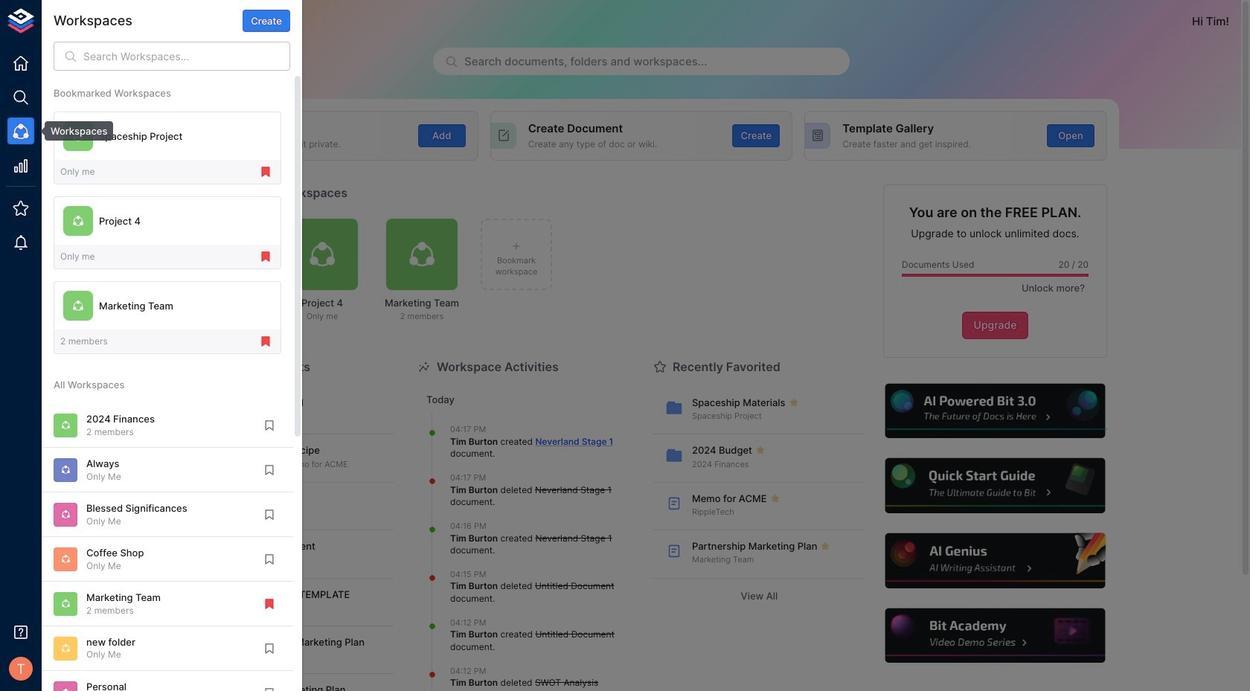 Task type: vqa. For each thing, say whether or not it's contained in the screenshot.
Help image
yes



Task type: describe. For each thing, give the bounding box(es) containing it.
2 bookmark image from the top
[[263, 642, 276, 656]]

2 vertical spatial remove bookmark image
[[263, 598, 276, 611]]

Search Workspaces... text field
[[83, 42, 290, 71]]

3 bookmark image from the top
[[263, 508, 276, 522]]

3 bookmark image from the top
[[263, 687, 276, 692]]

3 help image from the top
[[884, 532, 1108, 591]]



Task type: locate. For each thing, give the bounding box(es) containing it.
1 bookmark image from the top
[[263, 553, 276, 566]]

0 vertical spatial remove bookmark image
[[259, 165, 272, 179]]

bookmark image
[[263, 553, 276, 566], [263, 642, 276, 656], [263, 687, 276, 692]]

bookmark image
[[263, 419, 276, 432], [263, 464, 276, 477], [263, 508, 276, 522]]

1 vertical spatial remove bookmark image
[[259, 250, 272, 264]]

help image
[[884, 382, 1108, 441], [884, 457, 1108, 516], [884, 532, 1108, 591], [884, 607, 1108, 666]]

2 vertical spatial bookmark image
[[263, 687, 276, 692]]

remove bookmark image
[[259, 335, 272, 349]]

1 vertical spatial bookmark image
[[263, 464, 276, 477]]

4 help image from the top
[[884, 607, 1108, 666]]

2 help image from the top
[[884, 457, 1108, 516]]

remove bookmark image
[[259, 165, 272, 179], [259, 250, 272, 264], [263, 598, 276, 611]]

2 bookmark image from the top
[[263, 464, 276, 477]]

1 bookmark image from the top
[[263, 419, 276, 432]]

1 vertical spatial bookmark image
[[263, 642, 276, 656]]

tooltip
[[34, 121, 114, 141]]

1 help image from the top
[[884, 382, 1108, 441]]

0 vertical spatial bookmark image
[[263, 553, 276, 566]]

2 vertical spatial bookmark image
[[263, 508, 276, 522]]

0 vertical spatial bookmark image
[[263, 419, 276, 432]]



